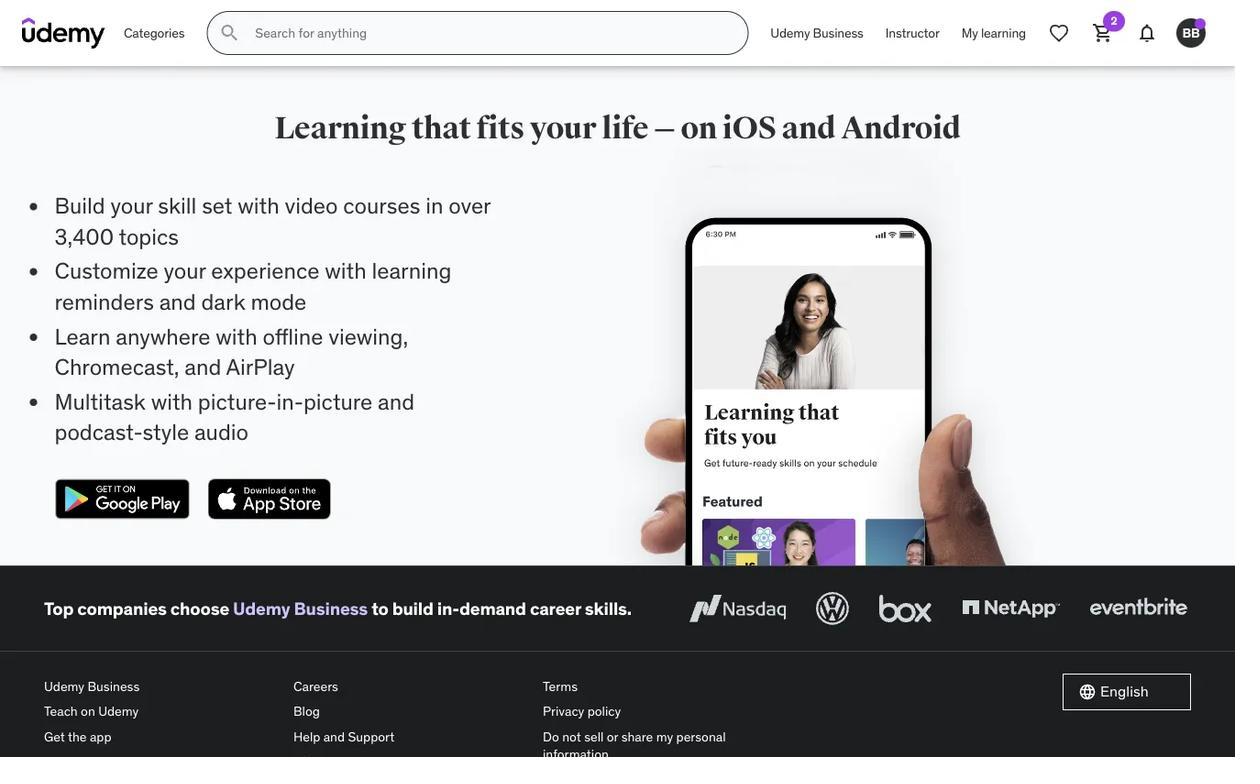 Task type: locate. For each thing, give the bounding box(es) containing it.
and right help
[[324, 729, 345, 745]]

in- right "build"
[[437, 598, 460, 620]]

0 horizontal spatial on
[[81, 704, 95, 720]]

0 vertical spatial on
[[681, 109, 717, 147]]

box image
[[875, 589, 937, 629]]

in-
[[277, 388, 304, 416], [437, 598, 460, 620]]

2 horizontal spatial business
[[813, 24, 864, 41]]

dark
[[201, 288, 245, 316]]

the
[[68, 729, 87, 745]]

personal
[[677, 729, 726, 745]]

1 vertical spatial on
[[81, 704, 95, 720]]

topics
[[119, 223, 179, 251]]

instructor link
[[875, 11, 951, 55]]

in
[[426, 192, 444, 220]]

terms link
[[543, 674, 778, 699]]

2 vertical spatial your
[[164, 258, 206, 285]]

help and support link
[[294, 725, 528, 750]]

eventbrite image
[[1086, 589, 1192, 629]]

terms
[[543, 678, 578, 695]]

sell
[[585, 729, 604, 745]]

skill
[[158, 192, 197, 220]]

get
[[44, 729, 65, 745]]

bb link
[[1170, 11, 1214, 55]]

in- down airplay
[[277, 388, 304, 416]]

business left instructor
[[813, 24, 864, 41]]

business inside udemy business teach on udemy get the app
[[88, 678, 140, 695]]

do not sell or share my personal information button
[[543, 725, 778, 758]]

share
[[622, 729, 653, 745]]

instructor
[[886, 24, 940, 41]]

anywhere
[[116, 323, 210, 350]]

2 link
[[1082, 11, 1126, 55]]

business
[[813, 24, 864, 41], [294, 598, 368, 620], [88, 678, 140, 695]]

1 horizontal spatial learning
[[982, 24, 1027, 41]]

1 horizontal spatial on
[[681, 109, 717, 147]]

learning
[[982, 24, 1027, 41], [372, 258, 452, 285]]

privacy policy link
[[543, 699, 778, 725]]

volkswagen image
[[813, 589, 853, 629]]

notifications image
[[1137, 22, 1159, 44]]

courses
[[343, 192, 421, 220]]

business up app
[[88, 678, 140, 695]]

learning right my
[[982, 24, 1027, 41]]

terms privacy policy do not sell or share my personal information
[[543, 678, 726, 758]]

careers
[[294, 678, 338, 695]]

on
[[681, 109, 717, 147], [81, 704, 95, 720]]

0 vertical spatial your
[[530, 109, 597, 147]]

your
[[530, 109, 597, 147], [111, 192, 153, 220], [164, 258, 206, 285]]

your up topics
[[111, 192, 153, 220]]

and inside careers blog help and support
[[324, 729, 345, 745]]

small image
[[1079, 683, 1097, 702]]

1 vertical spatial in-
[[437, 598, 460, 620]]

0 horizontal spatial in-
[[277, 388, 304, 416]]

business left to
[[294, 598, 368, 620]]

experience
[[211, 258, 320, 285]]

business for udemy business
[[813, 24, 864, 41]]

udemy business link
[[760, 11, 875, 55], [233, 598, 368, 620], [44, 674, 279, 699]]

on right —
[[681, 109, 717, 147]]

career
[[530, 598, 581, 620]]

and up picture-
[[185, 354, 221, 381]]

companies
[[77, 598, 167, 620]]

build your skill set with video courses in over 3,400 topics customize your experience with learning reminders and dark mode learn anywhere with offline viewing, chromecast, and airplay multitask with picture-in-picture and podcast-style audio
[[55, 192, 491, 446]]

and up anywhere
[[159, 288, 196, 316]]

build
[[55, 192, 105, 220]]

your left the life
[[530, 109, 597, 147]]

2 vertical spatial business
[[88, 678, 140, 695]]

teach
[[44, 704, 78, 720]]

0 vertical spatial learning
[[982, 24, 1027, 41]]

0 horizontal spatial learning
[[372, 258, 452, 285]]

and
[[782, 109, 836, 147], [159, 288, 196, 316], [185, 354, 221, 381], [378, 388, 415, 416], [324, 729, 345, 745]]

udemy
[[771, 24, 810, 41], [233, 598, 290, 620], [44, 678, 84, 695], [98, 704, 139, 720]]

learning down in
[[372, 258, 452, 285]]

build
[[392, 598, 434, 620]]

nasdaq image
[[685, 589, 791, 629]]

fits
[[477, 109, 525, 147]]

your up dark
[[164, 258, 206, 285]]

video
[[285, 192, 338, 220]]

0 vertical spatial in-
[[277, 388, 304, 416]]

you have alerts image
[[1195, 18, 1206, 29]]

0 horizontal spatial business
[[88, 678, 140, 695]]

in- inside build your skill set with video courses in over 3,400 topics customize your experience with learning reminders and dark mode learn anywhere with offline viewing, chromecast, and airplay multitask with picture-in-picture and podcast-style audio
[[277, 388, 304, 416]]

app
[[90, 729, 111, 745]]

on right "teach"
[[81, 704, 95, 720]]

podcast-
[[55, 419, 143, 446]]

1 vertical spatial your
[[111, 192, 153, 220]]

reminders
[[55, 288, 154, 316]]

my
[[962, 24, 979, 41]]

demand
[[460, 598, 527, 620]]

learning inside build your skill set with video courses in over 3,400 topics customize your experience with learning reminders and dark mode learn anywhere with offline viewing, chromecast, and airplay multitask with picture-in-picture and podcast-style audio
[[372, 258, 452, 285]]

blog link
[[294, 699, 528, 725]]

—
[[654, 109, 675, 147]]

0 horizontal spatial your
[[111, 192, 153, 220]]

get the app link
[[44, 725, 279, 750]]

not
[[563, 729, 581, 745]]

business inside "link"
[[813, 24, 864, 41]]

submit search image
[[219, 22, 241, 44]]

picture-
[[198, 388, 277, 416]]

1 vertical spatial learning
[[372, 258, 452, 285]]

1 horizontal spatial business
[[294, 598, 368, 620]]

1 vertical spatial business
[[294, 598, 368, 620]]

learning
[[274, 109, 406, 147]]

help
[[294, 729, 321, 745]]

privacy
[[543, 704, 585, 720]]

with
[[238, 192, 280, 220], [325, 258, 367, 285], [216, 323, 257, 350], [151, 388, 193, 416]]

0 vertical spatial business
[[813, 24, 864, 41]]

netapp image
[[959, 589, 1064, 629]]



Task type: vqa. For each thing, say whether or not it's contained in the screenshot.
Real's the A
no



Task type: describe. For each thing, give the bounding box(es) containing it.
offline
[[263, 323, 323, 350]]

my learning
[[962, 24, 1027, 41]]

udemy in google play image
[[45, 469, 199, 529]]

style
[[143, 419, 189, 446]]

categories
[[124, 24, 185, 41]]

learning that fits your life — on ios and android
[[274, 109, 961, 147]]

and right the ios
[[782, 109, 836, 147]]

bb
[[1183, 24, 1200, 41]]

top
[[44, 598, 74, 620]]

airplay
[[226, 354, 295, 381]]

udemy image
[[22, 17, 106, 49]]

policy
[[588, 704, 621, 720]]

on inside udemy business teach on udemy get the app
[[81, 704, 95, 720]]

udemy business
[[771, 24, 864, 41]]

top companies choose udemy business to build in-demand career skills.
[[44, 598, 632, 620]]

with up 'viewing,'
[[325, 258, 367, 285]]

udemy inside "link"
[[771, 24, 810, 41]]

customize
[[55, 258, 158, 285]]

viewing,
[[329, 323, 408, 350]]

categories button
[[113, 11, 196, 55]]

with right set
[[238, 192, 280, 220]]

wishlist image
[[1049, 22, 1071, 44]]

to
[[372, 598, 389, 620]]

multitask
[[55, 388, 146, 416]]

shopping cart with 2 items image
[[1093, 22, 1115, 44]]

information
[[543, 747, 609, 758]]

android
[[842, 109, 961, 147]]

1 vertical spatial udemy business link
[[233, 598, 368, 620]]

ios
[[723, 109, 777, 147]]

picture
[[304, 388, 373, 416]]

udemy in app store image
[[208, 479, 331, 520]]

business for udemy business teach on udemy get the app
[[88, 678, 140, 695]]

my
[[657, 729, 674, 745]]

english
[[1101, 683, 1149, 701]]

set
[[202, 192, 233, 220]]

3,400
[[55, 223, 114, 251]]

with down dark
[[216, 323, 257, 350]]

1 horizontal spatial your
[[164, 258, 206, 285]]

careers blog help and support
[[294, 678, 395, 745]]

2
[[1111, 14, 1118, 28]]

udemy business teach on udemy get the app
[[44, 678, 140, 745]]

life
[[602, 109, 649, 147]]

learn
[[55, 323, 110, 350]]

support
[[348, 729, 395, 745]]

over
[[449, 192, 491, 220]]

0 vertical spatial udemy business link
[[760, 11, 875, 55]]

and right picture
[[378, 388, 415, 416]]

teach on udemy link
[[44, 699, 279, 725]]

2 horizontal spatial your
[[530, 109, 597, 147]]

chromecast,
[[55, 354, 179, 381]]

Search for anything text field
[[252, 17, 726, 49]]

audio
[[194, 419, 249, 446]]

mode
[[251, 288, 307, 316]]

2 vertical spatial udemy business link
[[44, 674, 279, 699]]

skills.
[[585, 598, 632, 620]]

that
[[412, 109, 471, 147]]

my learning link
[[951, 11, 1038, 55]]

with up style
[[151, 388, 193, 416]]

english button
[[1063, 674, 1192, 711]]

choose
[[170, 598, 229, 620]]

careers link
[[294, 674, 528, 699]]

or
[[607, 729, 619, 745]]

1 horizontal spatial in-
[[437, 598, 460, 620]]

blog
[[294, 704, 320, 720]]

do
[[543, 729, 559, 745]]



